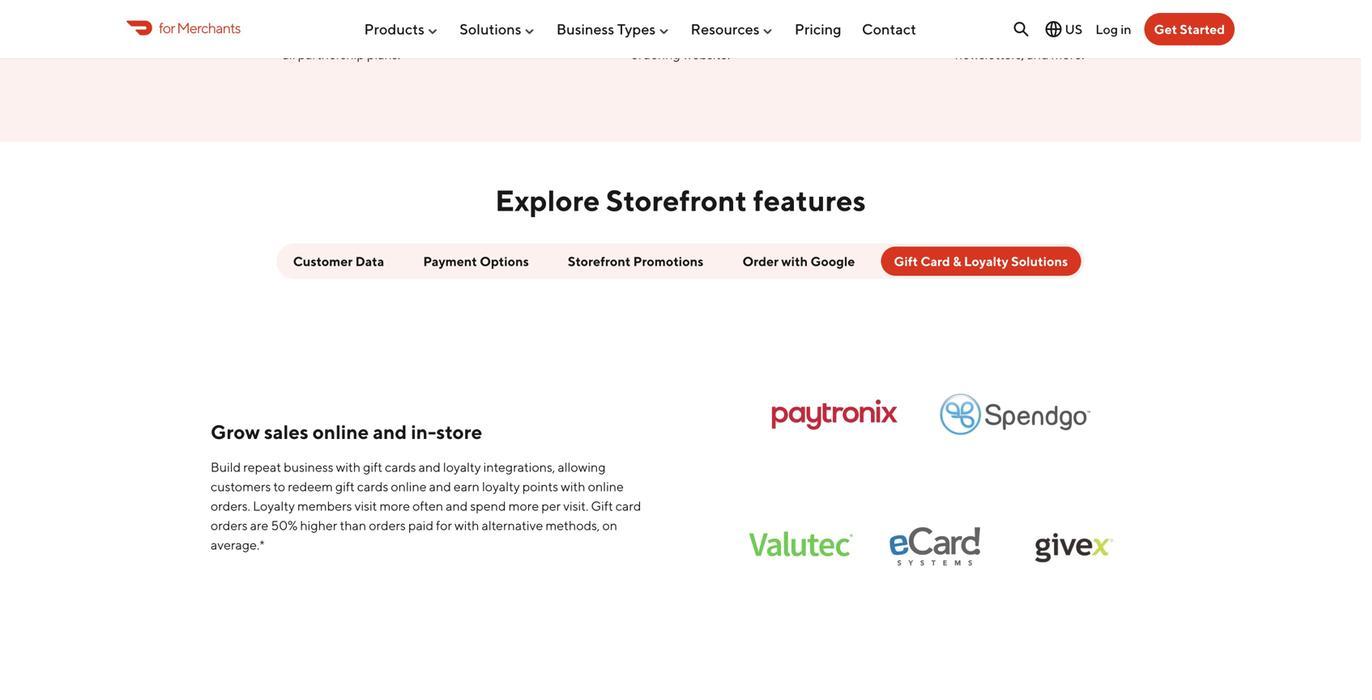 Task type: vqa. For each thing, say whether or not it's contained in the screenshot.
shouted
no



Task type: describe. For each thing, give the bounding box(es) containing it.
partnership
[[298, 46, 365, 62]]

explore storefront features
[[495, 183, 866, 217]]

get for started
[[264, 8, 287, 23]]

get started
[[1154, 21, 1225, 37]]

more.
[[1051, 46, 1085, 62]]

alternative
[[482, 518, 543, 533]]

for merchants
[[159, 19, 240, 36]]

0 vertical spatial loyalty
[[443, 459, 481, 475]]

are
[[250, 518, 269, 533]]

loyalty inside build repeat business with gift cards and loyalty integrations, allowing customers to redeem gift cards online and earn loyalty points with online orders. loyalty members visit more often and spend more per visit. gift card orders are 50% higher than orders paid for with alternative methods, on average.*
[[253, 498, 295, 514]]

card
[[921, 253, 950, 269]]

to inside build repeat business with gift cards and loyalty integrations, allowing customers to redeem gift cards online and earn loyalty points with online orders. loyalty members visit more often and spend more per visit. gift card orders are 50% higher than orders paid for with alternative methods, on average.*
[[273, 479, 285, 494]]

plans.
[[367, 46, 400, 62]]

social
[[991, 27, 1024, 42]]

often
[[413, 498, 443, 514]]

,
[[701, 8, 704, 23]]

in inside get started with doordash marketplace. storefront is included in all partnership plans.
[[438, 27, 449, 42]]

link
[[1047, 8, 1067, 23]]

us
[[1065, 21, 1083, 37]]

customer data
[[293, 253, 384, 269]]

storefront inside storefront promotions button
[[568, 253, 631, 269]]

start
[[610, 27, 636, 42]]

in
[[571, 8, 582, 23]]

methods,
[[546, 518, 600, 533]]

storefront inside , add storefront and start customizing your online ordering website.
[[731, 8, 790, 23]]

than
[[340, 518, 366, 533]]

and inside add your storefront link to your website, social media, email newsletters, and more.
[[1027, 46, 1049, 62]]

explore
[[495, 183, 600, 217]]

store
[[436, 421, 482, 444]]

1 horizontal spatial your
[[957, 8, 983, 23]]

pricing
[[795, 20, 842, 38]]

earn
[[454, 479, 480, 494]]

grow
[[211, 421, 260, 444]]

all
[[282, 46, 295, 62]]

gift card & loyalty solutions button
[[881, 247, 1081, 276]]

included
[[385, 27, 436, 42]]

email
[[1067, 27, 1099, 42]]

with down spend
[[455, 518, 479, 533]]

data
[[355, 253, 384, 269]]

2 horizontal spatial your
[[1084, 8, 1110, 23]]

add
[[706, 8, 728, 23]]

solutions inside gift card & loyalty solutions button
[[1011, 253, 1068, 269]]

and down earn
[[446, 498, 468, 514]]

0 horizontal spatial for
[[159, 19, 175, 36]]

pricing link
[[795, 14, 842, 44]]

2 more from the left
[[509, 498, 539, 514]]

add your storefront link to your website, social media, email newsletters, and more.
[[930, 8, 1110, 62]]

with inside get started with doordash marketplace. storefront is included in all partnership plans.
[[332, 8, 357, 23]]

integrations,
[[483, 459, 555, 475]]

gift inside build repeat business with gift cards and loyalty integrations, allowing customers to redeem gift cards online and earn loyalty points with online orders. loyalty members visit more often and spend more per visit. gift card orders are 50% higher than orders paid for with alternative methods, on average.*
[[591, 498, 613, 514]]

solutions link
[[460, 14, 536, 44]]

marketplace.
[[234, 27, 310, 42]]

with up visit.
[[561, 479, 586, 494]]

merchant
[[607, 8, 664, 23]]

types
[[617, 20, 656, 38]]

mx - storefront - gift & loyalty image
[[713, 292, 1151, 683]]

allowing
[[558, 459, 606, 475]]

is
[[374, 27, 383, 42]]

log in link
[[1096, 21, 1132, 37]]

features
[[753, 183, 866, 217]]

points
[[522, 479, 558, 494]]

contact link
[[862, 14, 916, 44]]

customer
[[293, 253, 353, 269]]

1 orders from the left
[[211, 518, 248, 533]]

log in
[[1096, 21, 1132, 37]]

card
[[616, 498, 641, 514]]

grow sales online and in-store tab list
[[185, 243, 1177, 683]]

the
[[585, 8, 604, 23]]

customer data button
[[280, 247, 397, 276]]

0 vertical spatial cards
[[385, 459, 416, 475]]

and up often
[[429, 479, 451, 494]]

chevron right tab panel
[[185, 292, 1177, 683]]

visit.
[[563, 498, 589, 514]]

per
[[541, 498, 561, 514]]

spend
[[470, 498, 506, 514]]

customers
[[211, 479, 271, 494]]

and inside , add storefront and start customizing your online ordering website.
[[586, 27, 608, 42]]

business types
[[557, 20, 656, 38]]

build
[[211, 459, 241, 475]]

storefront inside get started with doordash marketplace. storefront is included in all partnership plans.
[[312, 27, 372, 42]]

1 vertical spatial gift
[[335, 479, 355, 494]]

merchants
[[177, 19, 240, 36]]

order
[[743, 253, 779, 269]]

payment
[[423, 253, 477, 269]]

build repeat business with gift cards and loyalty integrations, allowing customers to redeem gift cards online and earn loyalty points with online orders. loyalty members visit more often and spend more per visit. gift card orders are 50% higher than orders paid for with alternative methods, on average.*
[[211, 459, 641, 553]]

in-
[[411, 421, 436, 444]]

website,
[[941, 27, 989, 42]]

repeat
[[243, 459, 281, 475]]



Task type: locate. For each thing, give the bounding box(es) containing it.
promotions
[[633, 253, 704, 269]]

cards up visit
[[357, 479, 388, 494]]

globe line image
[[1044, 19, 1063, 39]]

to down repeat
[[273, 479, 285, 494]]

options
[[480, 253, 529, 269]]

1 vertical spatial solutions
[[1011, 253, 1068, 269]]

1 vertical spatial to
[[273, 479, 285, 494]]

orders down orders.
[[211, 518, 248, 533]]

storefront up partnership
[[312, 27, 372, 42]]

business
[[284, 459, 334, 475]]

50%
[[271, 518, 298, 533]]

business types link
[[557, 14, 670, 44]]

gift inside gift card & loyalty solutions button
[[894, 253, 918, 269]]

0 horizontal spatial loyalty
[[253, 498, 295, 514]]

0 horizontal spatial gift
[[591, 498, 613, 514]]

google
[[811, 253, 855, 269]]

get started button
[[1145, 13, 1235, 45]]

1 vertical spatial for
[[436, 518, 452, 533]]

ordering
[[631, 46, 680, 62]]

1 horizontal spatial in
[[1121, 21, 1132, 37]]

portal
[[666, 8, 701, 23]]

newsletters,
[[955, 46, 1024, 62]]

gift up visit
[[363, 459, 382, 475]]

storefront promotions
[[568, 253, 704, 269]]

order with google button
[[730, 247, 868, 276]]

sales
[[264, 421, 309, 444]]

started
[[289, 8, 330, 23]]

get left started
[[1154, 21, 1177, 37]]

more up alternative
[[509, 498, 539, 514]]

0 horizontal spatial to
[[273, 479, 285, 494]]

in right "included"
[[438, 27, 449, 42]]

0 vertical spatial to
[[1070, 8, 1082, 23]]

gift card & loyalty solutions
[[894, 253, 1068, 269]]

0 horizontal spatial more
[[380, 498, 410, 514]]

cards down in-
[[385, 459, 416, 475]]

loyalty
[[964, 253, 1009, 269], [253, 498, 295, 514]]

log
[[1096, 21, 1118, 37]]

and down media, in the right top of the page
[[1027, 46, 1049, 62]]

payment options
[[423, 253, 529, 269]]

your
[[957, 8, 983, 23], [1084, 8, 1110, 23], [711, 27, 737, 42]]

1 horizontal spatial gift
[[363, 459, 382, 475]]

paid
[[408, 518, 434, 533]]

for merchants link
[[126, 17, 240, 39]]

gift left card
[[894, 253, 918, 269]]

with right order
[[781, 253, 808, 269]]

on
[[602, 518, 618, 533]]

orders.
[[211, 498, 250, 514]]

in the merchant portal
[[571, 8, 701, 23]]

add
[[930, 8, 954, 23]]

storefront promotions button
[[555, 247, 717, 276]]

0 vertical spatial gift
[[894, 253, 918, 269]]

your down add at top right
[[711, 27, 737, 42]]

&
[[953, 253, 961, 269]]

0 vertical spatial gift
[[363, 459, 382, 475]]

1 horizontal spatial get
[[1154, 21, 1177, 37]]

to
[[1070, 8, 1082, 23], [273, 479, 285, 494]]

business
[[557, 20, 614, 38]]

0 vertical spatial for
[[159, 19, 175, 36]]

2 orders from the left
[[369, 518, 406, 533]]

storefront up promotions
[[606, 183, 747, 217]]

more right visit
[[380, 498, 410, 514]]

, add storefront and start customizing your online ordering website.
[[586, 8, 790, 62]]

0 horizontal spatial solutions
[[460, 20, 521, 38]]

doordash
[[360, 8, 418, 23]]

0 horizontal spatial your
[[711, 27, 737, 42]]

gift up on
[[591, 498, 613, 514]]

storefront up social at the top right of the page
[[985, 8, 1045, 23]]

1 horizontal spatial solutions
[[1011, 253, 1068, 269]]

with right the started
[[332, 8, 357, 23]]

in right log
[[1121, 21, 1132, 37]]

1 vertical spatial cards
[[357, 479, 388, 494]]

average.*
[[211, 537, 265, 553]]

and down the
[[586, 27, 608, 42]]

grow sales online and in-store
[[211, 421, 482, 444]]

in
[[1121, 21, 1132, 37], [438, 27, 449, 42]]

with inside button
[[781, 253, 808, 269]]

get
[[264, 8, 287, 23], [1154, 21, 1177, 37]]

1 vertical spatial loyalty
[[253, 498, 295, 514]]

visit
[[355, 498, 377, 514]]

0 horizontal spatial gift
[[335, 479, 355, 494]]

get started with doordash marketplace. storefront is included in all partnership plans.
[[234, 8, 449, 62]]

resources
[[691, 20, 760, 38]]

storefront left promotions
[[568, 253, 631, 269]]

for right the paid at the bottom of page
[[436, 518, 452, 533]]

redeem
[[288, 479, 333, 494]]

resources link
[[691, 14, 774, 44]]

get up marketplace.
[[264, 8, 287, 23]]

your up email
[[1084, 8, 1110, 23]]

solutions
[[460, 20, 521, 38], [1011, 253, 1068, 269]]

and down in-
[[419, 459, 441, 475]]

get inside get started button
[[1154, 21, 1177, 37]]

gift up members
[[335, 479, 355, 494]]

with down grow sales online and in-store
[[336, 459, 361, 475]]

contact
[[862, 20, 916, 38]]

storefront inside add your storefront link to your website, social media, email newsletters, and more.
[[985, 8, 1045, 23]]

more
[[380, 498, 410, 514], [509, 498, 539, 514]]

your inside , add storefront and start customizing your online ordering website.
[[711, 27, 737, 42]]

started
[[1180, 21, 1225, 37]]

to inside add your storefront link to your website, social media, email newsletters, and more.
[[1070, 8, 1082, 23]]

get inside get started with doordash marketplace. storefront is included in all partnership plans.
[[264, 8, 287, 23]]

for inside build repeat business with gift cards and loyalty integrations, allowing customers to redeem gift cards online and earn loyalty points with online orders. loyalty members visit more often and spend more per visit. gift card orders are 50% higher than orders paid for with alternative methods, on average.*
[[436, 518, 452, 533]]

1 more from the left
[[380, 498, 410, 514]]

0 horizontal spatial loyalty
[[443, 459, 481, 475]]

1 horizontal spatial to
[[1070, 8, 1082, 23]]

with
[[332, 8, 357, 23], [781, 253, 808, 269], [336, 459, 361, 475], [561, 479, 586, 494], [455, 518, 479, 533]]

0 horizontal spatial get
[[264, 8, 287, 23]]

for left merchants
[[159, 19, 175, 36]]

loyalty up earn
[[443, 459, 481, 475]]

loyalty
[[443, 459, 481, 475], [482, 479, 520, 494]]

online inside , add storefront and start customizing your online ordering website.
[[740, 27, 776, 42]]

0 vertical spatial solutions
[[460, 20, 521, 38]]

and left in-
[[373, 421, 407, 444]]

1 vertical spatial gift
[[591, 498, 613, 514]]

orders down visit
[[369, 518, 406, 533]]

gift
[[894, 253, 918, 269], [591, 498, 613, 514]]

to right link
[[1070, 8, 1082, 23]]

0 vertical spatial loyalty
[[964, 253, 1009, 269]]

orders
[[211, 518, 248, 533], [369, 518, 406, 533]]

your up website,
[[957, 8, 983, 23]]

loyalty up 50%
[[253, 498, 295, 514]]

media,
[[1026, 27, 1065, 42]]

for
[[159, 19, 175, 36], [436, 518, 452, 533]]

1 horizontal spatial for
[[436, 518, 452, 533]]

1 vertical spatial loyalty
[[482, 479, 520, 494]]

0 horizontal spatial orders
[[211, 518, 248, 533]]

solutions inside solutions link
[[460, 20, 521, 38]]

members
[[297, 498, 352, 514]]

1 horizontal spatial more
[[509, 498, 539, 514]]

loyalty right &
[[964, 253, 1009, 269]]

storefront right add at top right
[[731, 8, 790, 23]]

products
[[364, 20, 425, 38]]

1 horizontal spatial gift
[[894, 253, 918, 269]]

loyalty inside button
[[964, 253, 1009, 269]]

1 horizontal spatial loyalty
[[482, 479, 520, 494]]

get for started
[[1154, 21, 1177, 37]]

payment options button
[[410, 247, 542, 276]]

website.
[[683, 46, 730, 62]]

0 horizontal spatial in
[[438, 27, 449, 42]]

order with google
[[743, 253, 855, 269]]

customizing
[[639, 27, 709, 42]]

online
[[740, 27, 776, 42], [313, 421, 369, 444], [391, 479, 427, 494], [588, 479, 624, 494]]

loyalty up spend
[[482, 479, 520, 494]]

higher
[[300, 518, 337, 533]]

and
[[586, 27, 608, 42], [1027, 46, 1049, 62], [373, 421, 407, 444], [419, 459, 441, 475], [429, 479, 451, 494], [446, 498, 468, 514]]

1 horizontal spatial orders
[[369, 518, 406, 533]]

1 horizontal spatial loyalty
[[964, 253, 1009, 269]]



